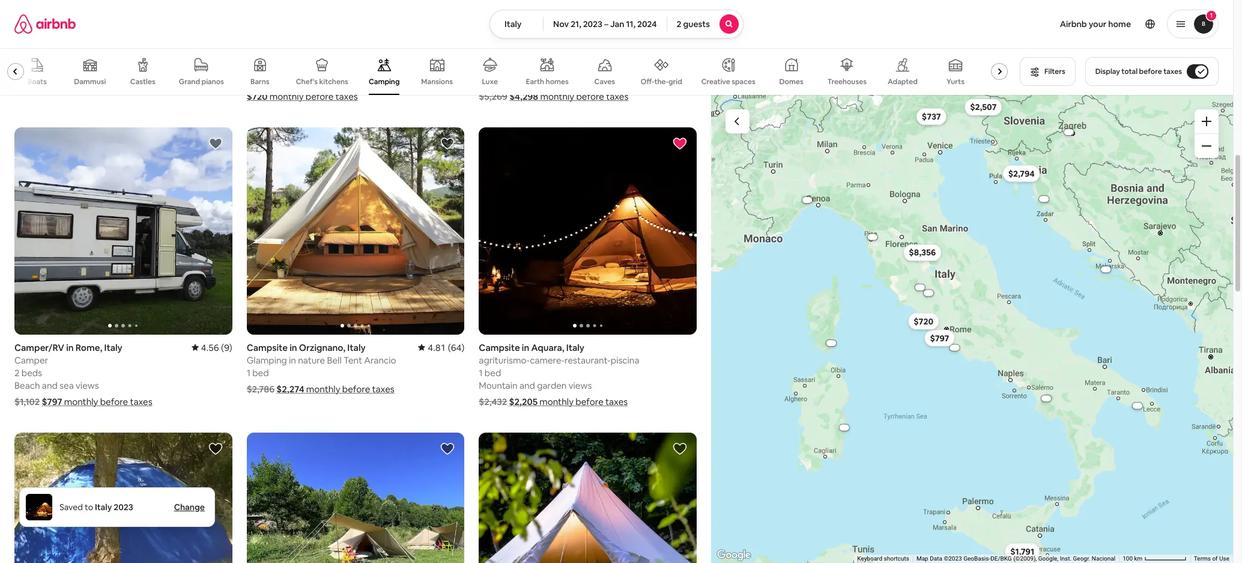 Task type: vqa. For each thing, say whether or not it's contained in the screenshot.
hosting
no



Task type: describe. For each thing, give the bounding box(es) containing it.
monthly inside the "tent in zagreb, croatia zaluka urban glamping 1 bed $4,983 monthly before taxes"
[[45, 78, 79, 90]]

view inside the camper/rv in civitavecchia, italy roast in the hills immersed in the green  sea view 3 beds sea and garden views $720 monthly before taxes
[[426, 49, 445, 61]]

view inside the tent in sorano, italy glamping in nature with a magnificent view 2 beds garden and valley views $5,269 $4,298 monthly before taxes
[[638, 49, 657, 61]]

your
[[1089, 19, 1107, 29]]

the-
[[655, 77, 669, 86]]

$2,507
[[970, 101, 997, 112]]

nov
[[553, 19, 569, 29]]

bell
[[327, 354, 342, 366]]

sea inside camper/rv in rome, italy camper 2 beds beach and sea views $1,102 $797 monthly before taxes
[[60, 380, 74, 391]]

use
[[1220, 555, 1230, 562]]

nacional
[[1092, 555, 1116, 562]]

of
[[1213, 555, 1218, 562]]

$720 inside the camper/rv in civitavecchia, italy roast in the hills immersed in the green  sea view 3 beds sea and garden views $720 monthly before taxes
[[247, 91, 268, 102]]

change button
[[174, 502, 205, 513]]

adapted
[[888, 77, 918, 87]]

beds inside the camper/rv in civitavecchia, italy roast in the hills immersed in the green  sea view 3 beds sea and garden views $720 monthly before taxes
[[254, 62, 274, 73]]

home
[[1109, 19, 1131, 29]]

$5,269
[[479, 91, 508, 102]]

views inside the tent in sorano, italy glamping in nature with a magnificent view 2 beds garden and valley views $5,269 $4,298 monthly before taxes
[[555, 75, 578, 86]]

–
[[604, 19, 609, 29]]

in right roast
[[272, 49, 279, 61]]

beach
[[14, 380, 40, 391]]

pianos
[[202, 77, 224, 87]]

mansions
[[421, 77, 453, 87]]

before inside campsite in aquara, italy agriturismo-camere-restaurant-piscina 1 bed mountain and garden views $2,432 $2,205 monthly before taxes
[[576, 396, 604, 407]]

to
[[85, 502, 93, 513]]

5.0 (3)
[[439, 37, 465, 48]]

3
[[247, 62, 252, 73]]

add to wishlist: campsite in orzignano, italy image
[[441, 136, 455, 151]]

taxes inside the camper/rv in civitavecchia, italy roast in the hills immersed in the green  sea view 3 beds sea and garden views $720 monthly before taxes
[[336, 91, 358, 102]]

$2,786
[[247, 383, 275, 395]]

$2,205 inside button
[[1038, 396, 1049, 400]]

taxes inside the "tent in zagreb, croatia zaluka urban glamping 1 bed $4,983 monthly before taxes"
[[111, 78, 133, 90]]

beds inside camper/rv in rome, italy camper 2 beds beach and sea views $1,102 $797 monthly before taxes
[[21, 367, 42, 378]]

$797 inside "$720 $797"
[[930, 332, 949, 343]]

2 inside the tent in sorano, italy glamping in nature with a magnificent view 2 beds garden and valley views $5,269 $4,298 monthly before taxes
[[479, 62, 484, 73]]

monthly inside campsite in orzignano, italy glamping in nature bell tent arancio 1 bed $2,786 $2,274 monthly before taxes
[[306, 383, 340, 395]]

and inside campsite in aquara, italy agriturismo-camere-restaurant-piscina 1 bed mountain and garden views $2,432 $2,205 monthly before taxes
[[520, 380, 535, 391]]

(3)
[[453, 37, 465, 48]]

5.0
[[439, 37, 452, 48]]

$8,356
[[909, 247, 936, 258]]

campsite for campsite in orzignano, italy glamping in nature bell tent arancio 1 bed $2,786 $2,274 monthly before taxes
[[247, 342, 288, 353]]

nature for orzignano,
[[298, 354, 325, 366]]

agriturismo-
[[479, 354, 530, 366]]

aquara,
[[531, 342, 565, 353]]

nov 21, 2023 – jan 11, 2024 button
[[543, 10, 667, 38]]

grand pianos
[[179, 77, 224, 87]]

map data ©2023 geobasis-de/bkg (©2009), google, inst. geogr. nacional
[[917, 555, 1116, 562]]

monthly inside camper/rv in rome, italy camper 2 beds beach and sea views $1,102 $797 monthly before taxes
[[64, 396, 98, 407]]

4.56
[[201, 342, 219, 353]]

camere-
[[530, 354, 565, 366]]

earth
[[526, 77, 544, 87]]

in up hills
[[299, 37, 306, 48]]

$4,983 inside button
[[1064, 130, 1075, 134]]

$4,298
[[510, 91, 538, 102]]

de/bkg
[[991, 555, 1012, 562]]

4.81
[[428, 342, 446, 353]]

2 inside button
[[677, 19, 682, 29]]

(18)
[[680, 37, 697, 48]]

off-the-grid
[[641, 77, 682, 86]]

saved to italy 2023
[[59, 502, 133, 513]]

remove from wishlist: campsite in aquara, italy image
[[673, 136, 687, 151]]

(9)
[[221, 342, 232, 353]]

$720 inside "$720 $797"
[[914, 316, 933, 326]]

garden
[[479, 75, 510, 86]]

monthly inside campsite in aquara, italy agriturismo-camere-restaurant-piscina 1 bed mountain and garden views $2,432 $2,205 monthly before taxes
[[540, 396, 574, 407]]

google,
[[1039, 555, 1059, 562]]

filters button
[[1020, 57, 1076, 86]]

sea
[[247, 75, 262, 86]]

1 button
[[1167, 10, 1219, 38]]

before inside the "tent in zagreb, croatia zaluka urban glamping 1 bed $4,983 monthly before taxes"
[[81, 78, 109, 90]]

total
[[1122, 67, 1138, 76]]

2 guests button
[[667, 10, 744, 38]]

$2,274
[[277, 383, 304, 395]]

4.94
[[660, 37, 678, 48]]

before inside the tent in sorano, italy glamping in nature with a magnificent view 2 beds garden and valley views $5,269 $4,298 monthly before taxes
[[576, 91, 604, 102]]

rome,
[[76, 342, 102, 353]]

geobasis-
[[964, 555, 991, 562]]

$1,791 button
[[1005, 543, 1040, 560]]

airbnb your home
[[1060, 19, 1131, 29]]

mountain
[[479, 380, 518, 391]]

taxes inside campsite in aquara, italy agriturismo-camere-restaurant-piscina 1 bed mountain and garden views $2,432 $2,205 monthly before taxes
[[606, 396, 628, 407]]

taxes inside campsite in orzignano, italy glamping in nature bell tent arancio 1 bed $2,786 $2,274 monthly before taxes
[[372, 383, 395, 395]]

glamping for campsite in orzignano, italy glamping in nature bell tent arancio 1 bed $2,786 $2,274 monthly before taxes
[[247, 354, 287, 366]]

magnificent
[[586, 49, 636, 61]]

$737
[[922, 111, 941, 122]]

before inside campsite in orzignano, italy glamping in nature bell tent arancio 1 bed $2,786 $2,274 monthly before taxes
[[342, 383, 370, 395]]

green
[[383, 49, 408, 61]]

glamping inside the "tent in zagreb, croatia zaluka urban glamping 1 bed $4,983 monthly before taxes"
[[71, 49, 111, 61]]

creative spaces
[[702, 77, 756, 87]]

$720 $797
[[914, 316, 949, 343]]

urban
[[44, 49, 69, 61]]

boats
[[27, 77, 47, 87]]

italy right to
[[95, 502, 112, 513]]

before inside camper/rv in rome, italy camper 2 beds beach and sea views $1,102 $797 monthly before taxes
[[100, 396, 128, 407]]

nature for sorano,
[[530, 49, 558, 61]]

$2,205 button
[[1034, 395, 1058, 401]]

none search field containing italy
[[490, 10, 744, 38]]

jan
[[610, 19, 625, 29]]

camper/rv for roast
[[247, 37, 297, 48]]

in left sorano,
[[500, 37, 507, 48]]

keyboard shortcuts button
[[858, 555, 910, 563]]

kitchens
[[319, 77, 348, 87]]

group containing off-the-grid
[[0, 48, 1013, 95]]

$797 button
[[925, 329, 955, 346]]

treehouses
[[828, 77, 867, 87]]

profile element
[[758, 0, 1219, 48]]

2 guests
[[677, 19, 710, 29]]

map
[[917, 555, 929, 562]]

taxes inside camper/rv in rome, italy camper 2 beds beach and sea views $1,102 $797 monthly before taxes
[[130, 396, 152, 407]]

campsite in aquara, italy agriturismo-camere-restaurant-piscina 1 bed mountain and garden views $2,432 $2,205 monthly before taxes
[[479, 342, 640, 407]]

grid
[[669, 77, 682, 86]]

$1,102
[[14, 396, 40, 407]]

glamping for tent in sorano, italy glamping in nature with a magnificent view 2 beds garden and valley views $5,269 $4,298 monthly before taxes
[[479, 49, 519, 61]]

100
[[1123, 555, 1133, 562]]

filters
[[1045, 67, 1066, 76]]

monthly inside the tent in sorano, italy glamping in nature with a magnificent view 2 beds garden and valley views $5,269 $4,298 monthly before taxes
[[540, 91, 575, 102]]

1 vertical spatial 2023
[[114, 502, 133, 513]]

in right immersed
[[358, 49, 365, 61]]

before inside the camper/rv in civitavecchia, italy roast in the hills immersed in the green  sea view 3 beds sea and garden views $720 monthly before taxes
[[306, 91, 334, 102]]

tent in zagreb, croatia zaluka urban glamping 1 bed $4,983 monthly before taxes
[[14, 37, 133, 90]]

terms of use link
[[1194, 555, 1230, 562]]

and inside camper/rv in rome, italy camper 2 beds beach and sea views $1,102 $797 monthly before taxes
[[42, 380, 58, 391]]

sea inside the camper/rv in civitavecchia, italy roast in the hills immersed in the green  sea view 3 beds sea and garden views $720 monthly before taxes
[[410, 49, 424, 61]]



Task type: locate. For each thing, give the bounding box(es) containing it.
earth homes
[[526, 77, 569, 87]]

2 horizontal spatial glamping
[[479, 49, 519, 61]]

italy for tent in sorano, italy glamping in nature with a magnificent view 2 beds garden and valley views $5,269 $4,298 monthly before taxes
[[543, 37, 562, 48]]

croatia
[[79, 37, 111, 48]]

1 horizontal spatial $720
[[914, 316, 933, 326]]

display total before taxes
[[1096, 67, 1183, 76]]

0 horizontal spatial 2
[[14, 367, 19, 378]]

italy for camper/rv in civitavecchia, italy roast in the hills immersed in the green  sea view 3 beds sea and garden views $720 monthly before taxes
[[369, 37, 387, 48]]

view down 5.0
[[426, 49, 445, 61]]

tent in sorano, italy glamping in nature with a magnificent view 2 beds garden and valley views $5,269 $4,298 monthly before taxes
[[479, 37, 657, 102]]

0 horizontal spatial camper/rv
[[14, 342, 64, 353]]

4.81 out of 5 average rating,  64 reviews image
[[418, 342, 465, 353]]

0 vertical spatial camper/rv
[[247, 37, 297, 48]]

2 up luxe
[[479, 62, 484, 73]]

camper/rv for camper
[[14, 342, 64, 353]]

glamping up garden
[[479, 49, 519, 61]]

monthly down the homes
[[540, 91, 575, 102]]

terms
[[1194, 555, 1211, 562]]

spaces
[[732, 77, 756, 87]]

0 horizontal spatial campsite
[[247, 342, 288, 353]]

italy inside campsite in orzignano, italy glamping in nature bell tent arancio 1 bed $2,786 $2,274 monthly before taxes
[[348, 342, 366, 353]]

0 horizontal spatial garden
[[281, 75, 311, 86]]

monthly down 'urban'
[[45, 78, 79, 90]]

1 horizontal spatial view
[[638, 49, 657, 61]]

luxe
[[482, 77, 498, 87]]

0 vertical spatial 2023
[[583, 19, 603, 29]]

beds up garden
[[486, 62, 507, 73]]

camper/rv
[[247, 37, 297, 48], [14, 342, 64, 353]]

camper/rv in rome, italy camper 2 beds beach and sea views $1,102 $797 monthly before taxes
[[14, 342, 152, 407]]

100 km button
[[1120, 555, 1191, 563]]

restaurant-
[[565, 354, 611, 366]]

2 horizontal spatial 2
[[677, 19, 682, 29]]

with
[[559, 49, 578, 61]]

$3,660
[[802, 198, 813, 202]]

display
[[1096, 67, 1120, 76]]

camper/rv up roast
[[247, 37, 297, 48]]

21,
[[571, 19, 581, 29]]

views inside camper/rv in rome, italy camper 2 beds beach and sea views $1,102 $797 monthly before taxes
[[76, 380, 99, 391]]

campsite right (9)
[[247, 342, 288, 353]]

4.81 (64)
[[428, 342, 465, 353]]

in left 'aquara,'
[[522, 342, 529, 353]]

italy inside camper/rv in rome, italy camper 2 beds beach and sea views $1,102 $797 monthly before taxes
[[104, 342, 122, 353]]

$2,794 button
[[1003, 165, 1040, 182]]

views inside the camper/rv in civitavecchia, italy roast in the hills immersed in the green  sea view 3 beds sea and garden views $720 monthly before taxes
[[313, 75, 336, 86]]

garden down hills
[[281, 75, 311, 86]]

1 horizontal spatial $797
[[930, 332, 949, 343]]

in down sorano,
[[521, 49, 529, 61]]

domes
[[780, 77, 804, 87]]

bed inside campsite in orzignano, italy glamping in nature bell tent arancio 1 bed $2,786 $2,274 monthly before taxes
[[252, 367, 269, 378]]

$720 up $797 button
[[914, 316, 933, 326]]

beds inside the tent in sorano, italy glamping in nature with a magnificent view 2 beds garden and valley views $5,269 $4,298 monthly before taxes
[[486, 62, 507, 73]]

before down chef's kitchens
[[306, 91, 334, 102]]

inst.
[[1060, 555, 1072, 562]]

1 inside dropdown button
[[1211, 11, 1213, 19]]

1 horizontal spatial $2,205
[[1038, 396, 1049, 400]]

and inside the tent in sorano, italy glamping in nature with a magnificent view 2 beds garden and valley views $5,269 $4,298 monthly before taxes
[[512, 75, 528, 86]]

0 horizontal spatial the
[[281, 49, 295, 61]]

dammusi
[[74, 77, 106, 87]]

and right sea
[[264, 75, 279, 86]]

tent inside the tent in sorano, italy glamping in nature with a magnificent view 2 beds garden and valley views $5,269 $4,298 monthly before taxes
[[479, 37, 498, 48]]

beds down camper
[[21, 367, 42, 378]]

0 vertical spatial nature
[[530, 49, 558, 61]]

yurts
[[947, 77, 965, 87]]

before right total
[[1140, 67, 1162, 76]]

0 horizontal spatial sea
[[60, 380, 74, 391]]

0 vertical spatial sea
[[410, 49, 424, 61]]

$4,983
[[14, 78, 43, 90], [1064, 130, 1075, 134]]

sea
[[410, 49, 424, 61], [60, 380, 74, 391]]

$797 inside camper/rv in rome, italy camper 2 beds beach and sea views $1,102 $797 monthly before taxes
[[42, 396, 62, 407]]

before down arancio
[[342, 383, 370, 395]]

italy inside button
[[505, 19, 522, 29]]

0 vertical spatial 2
[[677, 19, 682, 29]]

$720 down barns
[[247, 91, 268, 102]]

1 vertical spatial garden
[[537, 380, 567, 391]]

1 horizontal spatial campsite
[[479, 342, 520, 353]]

bed inside the "tent in zagreb, croatia zaluka urban glamping 1 bed $4,983 monthly before taxes"
[[20, 62, 37, 73]]

creative
[[702, 77, 730, 87]]

(©2009),
[[1014, 555, 1037, 562]]

1 horizontal spatial sea
[[410, 49, 424, 61]]

garden inside campsite in aquara, italy agriturismo-camere-restaurant-piscina 1 bed mountain and garden views $2,432 $2,205 monthly before taxes
[[537, 380, 567, 391]]

in inside the "tent in zagreb, croatia zaluka urban glamping 1 bed $4,983 monthly before taxes"
[[35, 37, 43, 48]]

$720 button
[[908, 313, 939, 329]]

and right "beach"
[[42, 380, 58, 391]]

$3,660 button
[[795, 197, 819, 203]]

monthly down bell
[[306, 383, 340, 395]]

group
[[0, 48, 1013, 95], [14, 127, 232, 334], [247, 127, 465, 334], [479, 127, 915, 334], [14, 432, 232, 563], [247, 432, 465, 563], [479, 432, 697, 563]]

glamping
[[71, 49, 111, 61], [479, 49, 519, 61], [247, 354, 287, 366]]

tent right '(3)'
[[479, 37, 498, 48]]

views
[[313, 75, 336, 86], [555, 75, 578, 86], [76, 380, 99, 391], [569, 380, 592, 391]]

views right valley
[[555, 75, 578, 86]]

caves
[[595, 77, 615, 87]]

hills
[[297, 49, 313, 61]]

monthly inside the camper/rv in civitavecchia, italy roast in the hills immersed in the green  sea view 3 beds sea and garden views $720 monthly before taxes
[[270, 91, 304, 102]]

2 view from the left
[[638, 49, 657, 61]]

nature down orzignano,
[[298, 354, 325, 366]]

view up off-
[[638, 49, 657, 61]]

0 horizontal spatial tent
[[14, 37, 33, 48]]

the left hills
[[281, 49, 295, 61]]

in up zaluka
[[35, 37, 43, 48]]

add to wishlist: tent in tiglieto, italy image
[[673, 441, 687, 456]]

add to wishlist: camper/rv in rome, italy image
[[208, 136, 223, 151]]

1 inside the "tent in zagreb, croatia zaluka urban glamping 1 bed $4,983 monthly before taxes"
[[14, 62, 18, 73]]

2 left guests
[[677, 19, 682, 29]]

in inside camper/rv in rome, italy camper 2 beds beach and sea views $1,102 $797 monthly before taxes
[[66, 342, 74, 353]]

$4,983 inside the "tent in zagreb, croatia zaluka urban glamping 1 bed $4,983 monthly before taxes"
[[14, 78, 43, 90]]

monthly down camere-
[[540, 396, 574, 407]]

zaluka
[[14, 49, 42, 61]]

glamping inside the tent in sorano, italy glamping in nature with a magnificent view 2 beds garden and valley views $5,269 $4,298 monthly before taxes
[[479, 49, 519, 61]]

1 horizontal spatial camper/rv
[[247, 37, 297, 48]]

before down 'rome,'
[[100, 396, 128, 407]]

0 horizontal spatial $2,205
[[509, 396, 538, 407]]

glamping up "$2,786"
[[247, 354, 287, 366]]

2 horizontal spatial beds
[[486, 62, 507, 73]]

in inside campsite in aquara, italy agriturismo-camere-restaurant-piscina 1 bed mountain and garden views $2,432 $2,205 monthly before taxes
[[522, 342, 529, 353]]

1 horizontal spatial beds
[[254, 62, 274, 73]]

100 km
[[1123, 555, 1145, 562]]

italy for campsite in aquara, italy agriturismo-camere-restaurant-piscina 1 bed mountain and garden views $2,432 $2,205 monthly before taxes
[[566, 342, 585, 353]]

nature inside campsite in orzignano, italy glamping in nature bell tent arancio 1 bed $2,786 $2,274 monthly before taxes
[[298, 354, 325, 366]]

0 horizontal spatial view
[[426, 49, 445, 61]]

4.94 (18)
[[660, 37, 697, 48]]

1 horizontal spatial 2
[[479, 62, 484, 73]]

italy right 'rome,'
[[104, 342, 122, 353]]

4.56 out of 5 average rating,  9 reviews image
[[191, 342, 232, 353]]

nov 21, 2023 – jan 11, 2024
[[553, 19, 657, 29]]

0 vertical spatial $720
[[247, 91, 268, 102]]

None search field
[[490, 10, 744, 38]]

airbnb
[[1060, 19, 1087, 29]]

0 horizontal spatial glamping
[[71, 49, 111, 61]]

1 horizontal spatial 2023
[[583, 19, 603, 29]]

monthly down "chef's"
[[270, 91, 304, 102]]

a
[[579, 49, 584, 61]]

garden down camere-
[[537, 380, 567, 391]]

$2,205 inside campsite in aquara, italy agriturismo-camere-restaurant-piscina 1 bed mountain and garden views $2,432 $2,205 monthly before taxes
[[509, 396, 538, 407]]

garden inside the camper/rv in civitavecchia, italy roast in the hills immersed in the green  sea view 3 beds sea and garden views $720 monthly before taxes
[[281, 75, 311, 86]]

1 vertical spatial camper/rv
[[14, 342, 64, 353]]

1 horizontal spatial tent
[[344, 354, 362, 366]]

2 vertical spatial 2
[[14, 367, 19, 378]]

0 vertical spatial $797
[[930, 332, 949, 343]]

1 horizontal spatial $4,983
[[1064, 130, 1075, 134]]

glamping down croatia
[[71, 49, 111, 61]]

arancio
[[364, 354, 396, 366]]

2 horizontal spatial tent
[[479, 37, 498, 48]]

2 horizontal spatial bed
[[485, 367, 501, 378]]

views down 'rome,'
[[76, 380, 99, 391]]

1 the from the left
[[281, 49, 295, 61]]

1 campsite from the left
[[247, 342, 288, 353]]

barns
[[251, 77, 270, 87]]

0 horizontal spatial $4,983
[[14, 78, 43, 90]]

0 horizontal spatial beds
[[21, 367, 42, 378]]

zoom out image
[[1202, 141, 1212, 151]]

italy inside the camper/rv in civitavecchia, italy roast in the hills immersed in the green  sea view 3 beds sea and garden views $720 monthly before taxes
[[369, 37, 387, 48]]

0 horizontal spatial bed
[[20, 62, 37, 73]]

monthly
[[45, 78, 79, 90], [270, 91, 304, 102], [540, 91, 575, 102], [306, 383, 340, 395], [64, 396, 98, 407], [540, 396, 574, 407]]

1 view from the left
[[426, 49, 445, 61]]

$797 down $720 button on the right bottom
[[930, 332, 949, 343]]

italy inside the tent in sorano, italy glamping in nature with a magnificent view 2 beds garden and valley views $5,269 $4,298 monthly before taxes
[[543, 37, 562, 48]]

civitavecchia,
[[308, 37, 367, 48]]

italy up green
[[369, 37, 387, 48]]

italy button
[[490, 10, 544, 38]]

bed inside campsite in aquara, italy agriturismo-camere-restaurant-piscina 1 bed mountain and garden views $2,432 $2,205 monthly before taxes
[[485, 367, 501, 378]]

2023 right to
[[114, 502, 133, 513]]

$2,507 $737
[[922, 101, 997, 122]]

(64)
[[448, 342, 465, 353]]

$720
[[247, 91, 268, 102], [914, 316, 933, 326]]

in left orzignano,
[[290, 342, 297, 353]]

bed
[[20, 62, 37, 73], [252, 367, 269, 378], [485, 367, 501, 378]]

1 horizontal spatial nature
[[530, 49, 558, 61]]

in up $2,274
[[289, 354, 296, 366]]

sea right "beach"
[[60, 380, 74, 391]]

the left green
[[367, 49, 381, 61]]

0 horizontal spatial $720
[[247, 91, 268, 102]]

bed down zaluka
[[20, 62, 37, 73]]

camping
[[369, 77, 400, 87]]

monthly right the $1,102
[[64, 396, 98, 407]]

campsite inside campsite in aquara, italy agriturismo-camere-restaurant-piscina 1 bed mountain and garden views $2,432 $2,205 monthly before taxes
[[479, 342, 520, 353]]

tent inside campsite in orzignano, italy glamping in nature bell tent arancio 1 bed $2,786 $2,274 monthly before taxes
[[344, 354, 362, 366]]

1 horizontal spatial glamping
[[247, 354, 287, 366]]

2 up "beach"
[[14, 367, 19, 378]]

camper/rv up camper
[[14, 342, 64, 353]]

italy up with
[[543, 37, 562, 48]]

italy inside campsite in aquara, italy agriturismo-camere-restaurant-piscina 1 bed mountain and garden views $2,432 $2,205 monthly before taxes
[[566, 342, 585, 353]]

terms of use
[[1194, 555, 1230, 562]]

and inside the camper/rv in civitavecchia, italy roast in the hills immersed in the green  sea view 3 beds sea and garden views $720 monthly before taxes
[[264, 75, 279, 86]]

nature
[[530, 49, 558, 61], [298, 354, 325, 366]]

2
[[677, 19, 682, 29], [479, 62, 484, 73], [14, 367, 19, 378]]

grand
[[179, 77, 200, 87]]

google map
showing 30 stays. including 1 saved stay. region
[[711, 95, 1234, 563]]

tent inside the "tent in zagreb, croatia zaluka urban glamping 1 bed $4,983 monthly before taxes"
[[14, 37, 33, 48]]

immersed
[[314, 49, 356, 61]]

before down "caves"
[[576, 91, 604, 102]]

and up $4,298
[[512, 75, 528, 86]]

italy up restaurant-
[[566, 342, 585, 353]]

homes
[[546, 77, 569, 87]]

and right mountain
[[520, 380, 535, 391]]

roast
[[247, 49, 270, 61]]

beds
[[254, 62, 274, 73], [486, 62, 507, 73], [21, 367, 42, 378]]

tent
[[14, 37, 33, 48], [479, 37, 498, 48], [344, 354, 362, 366]]

1 horizontal spatial the
[[367, 49, 381, 61]]

©2023
[[944, 555, 962, 562]]

beds down roast
[[254, 62, 274, 73]]

tent for tent in sorano, italy glamping in nature with a magnificent view 2 beds garden and valley views $5,269 $4,298 monthly before taxes
[[479, 37, 498, 48]]

1 inside campsite in aquara, italy agriturismo-camere-restaurant-piscina 1 bed mountain and garden views $2,432 $2,205 monthly before taxes
[[479, 367, 483, 378]]

italy for campsite in orzignano, italy glamping in nature bell tent arancio 1 bed $2,786 $2,274 monthly before taxes
[[348, 342, 366, 353]]

airbnb your home link
[[1053, 11, 1139, 37]]

keyboard shortcuts
[[858, 555, 910, 562]]

11,
[[626, 19, 636, 29]]

nature down sorano,
[[530, 49, 558, 61]]

4.94 out of 5 average rating,  18 reviews image
[[651, 37, 697, 48]]

views down restaurant-
[[569, 380, 592, 391]]

$797 right the $1,102
[[42, 396, 62, 407]]

0 vertical spatial $4,983
[[14, 78, 43, 90]]

italy up sorano,
[[505, 19, 522, 29]]

sea right green
[[410, 49, 424, 61]]

italy for camper/rv in rome, italy camper 2 beds beach and sea views $1,102 $797 monthly before taxes
[[104, 342, 122, 353]]

1 vertical spatial sea
[[60, 380, 74, 391]]

valley
[[530, 75, 553, 86]]

1 vertical spatial 2
[[479, 62, 484, 73]]

campsite for campsite in aquara, italy agriturismo-camere-restaurant-piscina 1 bed mountain and garden views $2,432 $2,205 monthly before taxes
[[479, 342, 520, 353]]

$797
[[930, 332, 949, 343], [42, 396, 62, 407]]

bed up "$2,786"
[[252, 367, 269, 378]]

$8,356 button
[[904, 244, 941, 261]]

add to wishlist: campsite in jelsa, croatia image
[[208, 441, 223, 456]]

italy up arancio
[[348, 342, 366, 353]]

add to wishlist: tent in baške oštarije, croatia image
[[441, 441, 455, 456]]

views inside campsite in aquara, italy agriturismo-camere-restaurant-piscina 1 bed mountain and garden views $2,432 $2,205 monthly before taxes
[[569, 380, 592, 391]]

0 horizontal spatial $797
[[42, 396, 62, 407]]

bed up mountain
[[485, 367, 501, 378]]

2023 inside button
[[583, 19, 603, 29]]

2023 left the –
[[583, 19, 603, 29]]

in left 'rome,'
[[66, 342, 74, 353]]

1 vertical spatial $720
[[914, 316, 933, 326]]

google image
[[714, 547, 754, 563]]

2 inside camper/rv in rome, italy camper 2 beds beach and sea views $1,102 $797 monthly before taxes
[[14, 367, 19, 378]]

2 campsite from the left
[[479, 342, 520, 353]]

zoom in image
[[1202, 117, 1212, 126]]

views down immersed
[[313, 75, 336, 86]]

1 vertical spatial $4,983
[[1064, 130, 1075, 134]]

0 horizontal spatial 2023
[[114, 502, 133, 513]]

nature inside the tent in sorano, italy glamping in nature with a magnificent view 2 beds garden and valley views $5,269 $4,298 monthly before taxes
[[530, 49, 558, 61]]

saved
[[59, 502, 83, 513]]

0 vertical spatial garden
[[281, 75, 311, 86]]

tent right bell
[[344, 354, 362, 366]]

piscina
[[611, 354, 640, 366]]

$4,983 button
[[1057, 129, 1081, 135]]

before down croatia
[[81, 78, 109, 90]]

0 horizontal spatial nature
[[298, 354, 325, 366]]

1 vertical spatial nature
[[298, 354, 325, 366]]

1 vertical spatial $797
[[42, 396, 62, 407]]

tent up zaluka
[[14, 37, 33, 48]]

campsite inside campsite in orzignano, italy glamping in nature bell tent arancio 1 bed $2,786 $2,274 monthly before taxes
[[247, 342, 288, 353]]

1 horizontal spatial garden
[[537, 380, 567, 391]]

1 inside campsite in orzignano, italy glamping in nature bell tent arancio 1 bed $2,786 $2,274 monthly before taxes
[[247, 367, 250, 378]]

campsite up agriturismo-
[[479, 342, 520, 353]]

taxes inside the tent in sorano, italy glamping in nature with a magnificent view 2 beds garden and valley views $5,269 $4,298 monthly before taxes
[[606, 91, 629, 102]]

before down restaurant-
[[576, 396, 604, 407]]

1 horizontal spatial bed
[[252, 367, 269, 378]]

tent for tent in zagreb, croatia zaluka urban glamping 1 bed $4,983 monthly before taxes
[[14, 37, 33, 48]]

camper
[[14, 354, 48, 366]]

$2,205
[[509, 396, 538, 407], [1038, 396, 1049, 400]]

camper/rv inside the camper/rv in civitavecchia, italy roast in the hills immersed in the green  sea view 3 beds sea and garden views $720 monthly before taxes
[[247, 37, 297, 48]]

km
[[1135, 555, 1143, 562]]

glamping inside campsite in orzignano, italy glamping in nature bell tent arancio 1 bed $2,786 $2,274 monthly before taxes
[[247, 354, 287, 366]]

2 the from the left
[[367, 49, 381, 61]]

$2,794
[[1008, 168, 1035, 179]]

camper/rv inside camper/rv in rome, italy camper 2 beds beach and sea views $1,102 $797 monthly before taxes
[[14, 342, 64, 353]]



